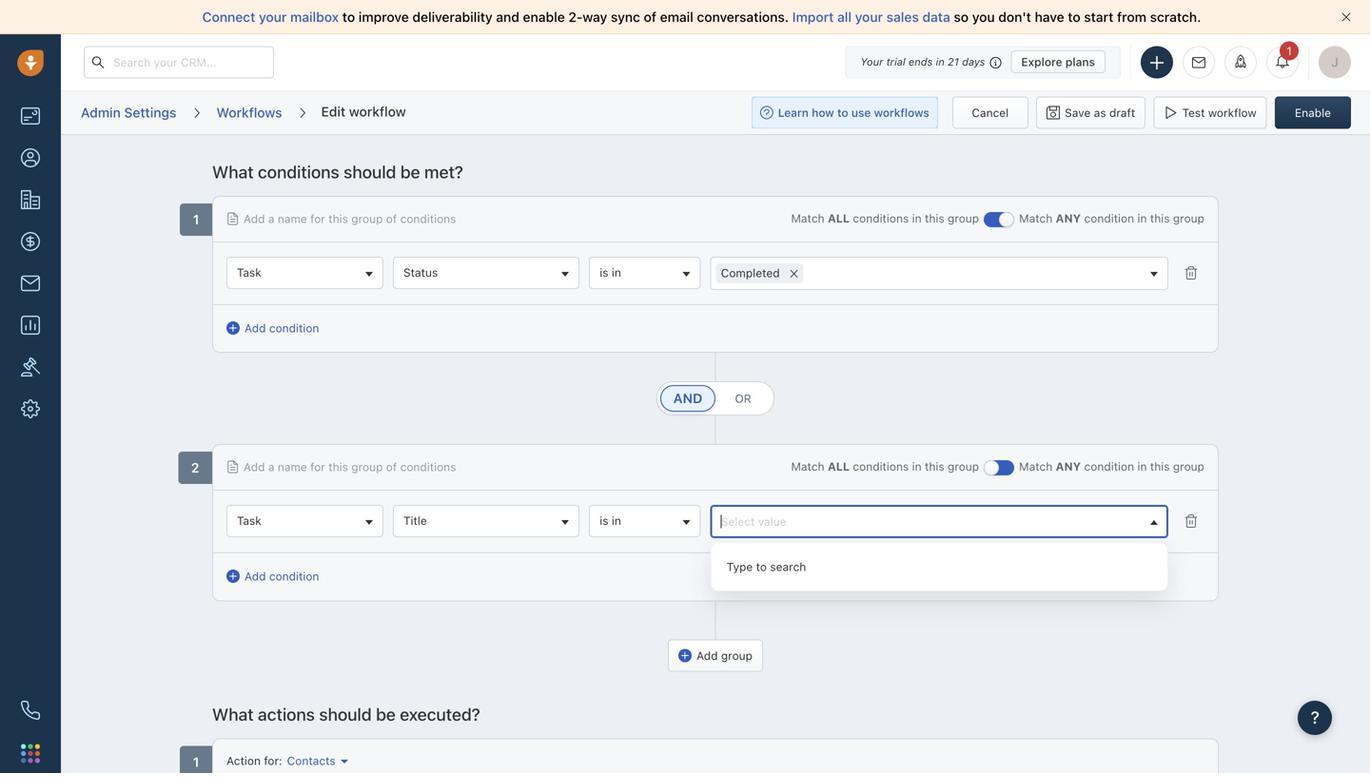 Task type: locate. For each thing, give the bounding box(es) containing it.
2 name from the top
[[278, 461, 307, 474]]

workflows link
[[215, 98, 283, 128]]

1 task from the top
[[237, 266, 261, 279]]

for for status
[[310, 212, 325, 225]]

edit
[[321, 104, 346, 119]]

add a name for this group of conditions up the title
[[244, 461, 456, 474]]

task button
[[226, 257, 383, 289], [226, 505, 383, 538]]

21
[[948, 56, 959, 68]]

is for title
[[600, 514, 608, 528]]

1 vertical spatial add condition
[[245, 570, 319, 583]]

0 vertical spatial of
[[644, 9, 656, 25]]

workflow right edit
[[349, 104, 406, 119]]

to right type
[[756, 561, 767, 574]]

what up action
[[212, 704, 254, 725]]

2 your from the left
[[855, 9, 883, 25]]

import
[[792, 9, 834, 25]]

1 vertical spatial should
[[319, 704, 372, 725]]

add condition for title
[[245, 570, 319, 583]]

your
[[259, 9, 287, 25], [855, 9, 883, 25]]

1 a from the top
[[268, 212, 274, 225]]

0 vertical spatial any
[[1056, 212, 1081, 225]]

1 vertical spatial of
[[386, 212, 397, 225]]

0 horizontal spatial your
[[259, 9, 287, 25]]

for
[[310, 212, 325, 225], [310, 461, 325, 474], [264, 754, 279, 768]]

1 is from the top
[[600, 266, 608, 279]]

0 vertical spatial should
[[344, 162, 396, 182]]

2 any from the top
[[1056, 460, 1081, 473]]

match any condition in this group for title
[[1019, 460, 1205, 473]]

0 horizontal spatial to
[[342, 9, 355, 25]]

1 vertical spatial what
[[212, 704, 254, 725]]

any
[[1056, 212, 1081, 225], [1056, 460, 1081, 473]]

1 vertical spatial a
[[268, 461, 274, 474]]

save
[[1065, 106, 1091, 119]]

1 vertical spatial is in button
[[589, 505, 701, 538]]

phone element
[[11, 692, 49, 730]]

0 vertical spatial is in
[[600, 266, 621, 279]]

1 vertical spatial for
[[310, 461, 325, 474]]

group inside "button"
[[721, 649, 753, 662]]

workflow for test workflow
[[1208, 106, 1256, 119]]

type to search
[[727, 561, 806, 574]]

2 add condition from the top
[[245, 570, 319, 583]]

2 all from the top
[[828, 460, 850, 473]]

1 vertical spatial match all conditions in this group
[[791, 460, 979, 473]]

0 vertical spatial task
[[237, 266, 261, 279]]

task for status
[[237, 266, 261, 279]]

name for title
[[278, 461, 307, 474]]

add condition
[[245, 322, 319, 335], [245, 570, 319, 583]]

1 any from the top
[[1056, 212, 1081, 225]]

plans
[[1066, 55, 1095, 69]]

cancel button
[[952, 97, 1028, 129]]

from
[[1117, 9, 1146, 25]]

0 vertical spatial a
[[268, 212, 274, 225]]

2 task from the top
[[237, 514, 261, 528]]

don't
[[998, 9, 1031, 25]]

add inside "button"
[[696, 649, 718, 662]]

0 horizontal spatial workflow
[[349, 104, 406, 119]]

scratch.
[[1150, 9, 1201, 25]]

should down edit workflow
[[344, 162, 396, 182]]

action
[[226, 754, 261, 768]]

what down workflows link
[[212, 162, 254, 182]]

1 vertical spatial add condition link
[[226, 568, 319, 585]]

match all conditions in this group for status
[[791, 212, 979, 225]]

is in button
[[589, 257, 701, 289], [589, 505, 701, 538]]

group
[[948, 212, 979, 225], [1173, 212, 1205, 225], [351, 212, 383, 225], [948, 460, 979, 473], [1173, 460, 1205, 473], [351, 461, 383, 474], [721, 649, 753, 662]]

1 vertical spatial is
[[600, 514, 608, 528]]

what
[[212, 162, 254, 182], [212, 704, 254, 725]]

0 vertical spatial name
[[278, 212, 307, 225]]

1 what from the top
[[212, 162, 254, 182]]

0 vertical spatial match any condition in this group
[[1019, 212, 1205, 225]]

action for :
[[226, 754, 282, 768]]

search
[[770, 561, 806, 574]]

match any condition in this group
[[1019, 212, 1205, 225], [1019, 460, 1205, 473]]

1 name from the top
[[278, 212, 307, 225]]

1 add a name for this group of conditions from the top
[[244, 212, 456, 225]]

workflow
[[349, 104, 406, 119], [1208, 106, 1256, 119]]

2 is in from the top
[[600, 514, 621, 528]]

workflow inside button
[[1208, 106, 1256, 119]]

workflow right test
[[1208, 106, 1256, 119]]

what for what conditions should be met?
[[212, 162, 254, 182]]

name
[[278, 212, 307, 225], [278, 461, 307, 474]]

1 horizontal spatial workflow
[[1208, 106, 1256, 119]]

1 vertical spatial task
[[237, 514, 261, 528]]

a
[[268, 212, 274, 225], [268, 461, 274, 474]]

0 vertical spatial what
[[212, 162, 254, 182]]

2 vertical spatial of
[[386, 461, 397, 474]]

match all conditions in this group
[[791, 212, 979, 225], [791, 460, 979, 473]]

match any condition in this group for status
[[1019, 212, 1205, 225]]

save as draft button
[[1036, 97, 1146, 129]]

have
[[1035, 9, 1064, 25]]

your left mailbox on the left of page
[[259, 9, 287, 25]]

to right mailbox on the left of page
[[342, 9, 355, 25]]

in
[[936, 56, 945, 68], [912, 212, 922, 225], [1137, 212, 1147, 225], [612, 266, 621, 279], [912, 460, 922, 473], [1137, 460, 1147, 473], [612, 514, 621, 528]]

0 vertical spatial match all conditions in this group
[[791, 212, 979, 225]]

or link
[[715, 385, 771, 412]]

match
[[791, 212, 825, 225], [1019, 212, 1053, 225], [791, 460, 825, 473], [1019, 460, 1053, 473]]

conditions
[[258, 162, 339, 182], [853, 212, 909, 225], [400, 212, 456, 225], [853, 460, 909, 473], [400, 461, 456, 474]]

2 match all conditions in this group from the top
[[791, 460, 979, 473]]

1 link
[[1266, 41, 1299, 78]]

and link
[[660, 385, 715, 412], [660, 385, 715, 412]]

2 a from the top
[[268, 461, 274, 474]]

admin
[[81, 104, 121, 120]]

enable button
[[1275, 97, 1351, 129]]

0 horizontal spatial be
[[376, 704, 396, 725]]

1 vertical spatial match any condition in this group
[[1019, 460, 1205, 473]]

be left met?
[[400, 162, 420, 182]]

to left start
[[1068, 9, 1081, 25]]

2 is from the top
[[600, 514, 608, 528]]

0 vertical spatial for
[[310, 212, 325, 225]]

of
[[644, 9, 656, 25], [386, 212, 397, 225], [386, 461, 397, 474]]

test workflow
[[1182, 106, 1256, 119]]

this
[[925, 212, 944, 225], [1150, 212, 1170, 225], [328, 212, 348, 225], [925, 460, 944, 473], [1150, 460, 1170, 473], [328, 461, 348, 474]]

test
[[1182, 106, 1205, 119]]

match all conditions in this group for title
[[791, 460, 979, 473]]

add for 'add condition' 'link' associated with title
[[245, 570, 266, 583]]

0 vertical spatial add condition link
[[226, 320, 319, 337]]

be
[[400, 162, 420, 182], [376, 704, 396, 725]]

0 vertical spatial task button
[[226, 257, 383, 289]]

1 vertical spatial be
[[376, 704, 396, 725]]

2 vertical spatial for
[[264, 754, 279, 768]]

admin settings link
[[80, 98, 177, 128]]

all
[[828, 212, 850, 225], [828, 460, 850, 473]]

1 vertical spatial name
[[278, 461, 307, 474]]

explore
[[1021, 55, 1062, 69]]

0 vertical spatial is
[[600, 266, 608, 279]]

is
[[600, 266, 608, 279], [600, 514, 608, 528]]

1 match any condition in this group from the top
[[1019, 212, 1205, 225]]

add a name for this group of conditions down what conditions should be met?
[[244, 212, 456, 225]]

settings
[[124, 104, 176, 120]]

2 is in button from the top
[[589, 505, 701, 538]]

type to search option
[[719, 551, 1160, 583]]

workflow for edit workflow
[[349, 104, 406, 119]]

1 horizontal spatial be
[[400, 162, 420, 182]]

add condition link
[[226, 320, 319, 337], [226, 568, 319, 585]]

1 match all conditions in this group from the top
[[791, 212, 979, 225]]

be left executed?
[[376, 704, 396, 725]]

explore plans link
[[1011, 50, 1106, 73]]

to
[[342, 9, 355, 25], [1068, 9, 1081, 25], [756, 561, 767, 574]]

enable
[[523, 9, 565, 25]]

2 add condition link from the top
[[226, 568, 319, 585]]

task button for status
[[226, 257, 383, 289]]

and
[[496, 9, 519, 25], [673, 391, 702, 406], [676, 392, 700, 405]]

is for status
[[600, 266, 608, 279]]

1 add condition link from the top
[[226, 320, 319, 337]]

sync
[[611, 9, 640, 25]]

0 vertical spatial is in button
[[589, 257, 701, 289]]

freshworks switcher image
[[21, 744, 40, 763]]

of for title
[[386, 461, 397, 474]]

way
[[583, 9, 607, 25]]

close image
[[1342, 12, 1351, 22]]

condition
[[1084, 212, 1134, 225], [269, 322, 319, 335], [1084, 460, 1134, 473], [269, 570, 319, 583]]

workflows
[[216, 104, 282, 120]]

1 add condition from the top
[[245, 322, 319, 335]]

task
[[237, 266, 261, 279], [237, 514, 261, 528]]

so
[[954, 9, 969, 25]]

1 is in button from the top
[[589, 257, 701, 289]]

trial
[[886, 56, 905, 68]]

0 vertical spatial be
[[400, 162, 420, 182]]

should
[[344, 162, 396, 182], [319, 704, 372, 725]]

connect your mailbox to improve deliverability and enable 2-way sync of email conversations. import all your sales data so you don't have to start from scratch.
[[202, 9, 1201, 25]]

1 task button from the top
[[226, 257, 383, 289]]

2 match any condition in this group from the top
[[1019, 460, 1205, 473]]

2 add a name for this group of conditions from the top
[[244, 461, 456, 474]]

type
[[727, 561, 753, 574]]

1 vertical spatial all
[[828, 460, 850, 473]]

0 vertical spatial add a name for this group of conditions
[[244, 212, 456, 225]]

data
[[922, 9, 950, 25]]

1 your from the left
[[259, 9, 287, 25]]

2 what from the top
[[212, 704, 254, 725]]

1 vertical spatial task button
[[226, 505, 383, 538]]

1 vertical spatial add a name for this group of conditions
[[244, 461, 456, 474]]

test workflow button
[[1154, 97, 1267, 129]]

your right all
[[855, 9, 883, 25]]

1 horizontal spatial your
[[855, 9, 883, 25]]

of for status
[[386, 212, 397, 225]]

what's new image
[[1234, 55, 1247, 68]]

add condition for status
[[245, 322, 319, 335]]

1 vertical spatial is in
[[600, 514, 621, 528]]

your trial ends in 21 days
[[860, 56, 985, 68]]

0 vertical spatial all
[[828, 212, 850, 225]]

1 is in from the top
[[600, 266, 621, 279]]

1 horizontal spatial to
[[756, 561, 767, 574]]

task for title
[[237, 514, 261, 528]]

should up the 'contacts' button at left bottom
[[319, 704, 372, 725]]

1 all from the top
[[828, 212, 850, 225]]

Select value search field
[[716, 512, 1144, 532]]

0 vertical spatial add condition
[[245, 322, 319, 335]]

any for title
[[1056, 460, 1081, 473]]

is in
[[600, 266, 621, 279], [600, 514, 621, 528]]

1 vertical spatial any
[[1056, 460, 1081, 473]]

add a name for this group of conditions
[[244, 212, 456, 225], [244, 461, 456, 474]]

2 task button from the top
[[226, 505, 383, 538]]



Task type: describe. For each thing, give the bounding box(es) containing it.
draft
[[1109, 106, 1135, 119]]

should for actions
[[319, 704, 372, 725]]

what actions should be executed?
[[212, 704, 480, 725]]

completed
[[721, 266, 780, 280]]

add group
[[696, 649, 753, 662]]

edit workflow
[[321, 104, 406, 119]]

what for what actions should be executed?
[[212, 704, 254, 725]]

import all your sales data link
[[792, 9, 954, 25]]

2 horizontal spatial to
[[1068, 9, 1081, 25]]

to inside option
[[756, 561, 767, 574]]

×
[[789, 262, 799, 283]]

actions
[[258, 704, 315, 725]]

add for 'add group' "button"
[[696, 649, 718, 662]]

is in for title
[[600, 514, 621, 528]]

email
[[660, 9, 693, 25]]

admin settings
[[81, 104, 176, 120]]

add group button
[[668, 640, 763, 672]]

be for executed?
[[376, 704, 396, 725]]

is in button for status
[[589, 257, 701, 289]]

1
[[1287, 44, 1292, 58]]

start
[[1084, 9, 1113, 25]]

add condition link for title
[[226, 568, 319, 585]]

Search your CRM... text field
[[84, 46, 274, 78]]

or
[[735, 392, 751, 405]]

should for conditions
[[344, 162, 396, 182]]

ends
[[909, 56, 933, 68]]

is in for status
[[600, 266, 621, 279]]

all for status
[[828, 212, 850, 225]]

:
[[279, 754, 282, 768]]

days
[[962, 56, 985, 68]]

what conditions should be met?
[[212, 162, 463, 182]]

title button
[[393, 505, 580, 538]]

improve
[[359, 9, 409, 25]]

save as draft
[[1065, 106, 1135, 119]]

add condition link for status
[[226, 320, 319, 337]]

task button for title
[[226, 505, 383, 538]]

name for status
[[278, 212, 307, 225]]

sales
[[886, 9, 919, 25]]

explore plans
[[1021, 55, 1095, 69]]

be for met?
[[400, 162, 420, 182]]

as
[[1094, 106, 1106, 119]]

connect your mailbox link
[[202, 9, 342, 25]]

× button
[[785, 262, 804, 284]]

you
[[972, 9, 995, 25]]

cancel
[[972, 106, 1009, 119]]

add a name for this group of conditions for title
[[244, 461, 456, 474]]

all for title
[[828, 460, 850, 473]]

contacts
[[287, 754, 336, 768]]

a for title
[[268, 461, 274, 474]]

any for status
[[1056, 212, 1081, 225]]

enable
[[1295, 106, 1331, 119]]

title
[[403, 514, 427, 528]]

mailbox
[[290, 9, 339, 25]]

for for title
[[310, 461, 325, 474]]

a for status
[[268, 212, 274, 225]]

connect
[[202, 9, 255, 25]]

2-
[[568, 9, 583, 25]]

is in button for title
[[589, 505, 701, 538]]

status button
[[393, 257, 580, 289]]

contacts button
[[282, 753, 348, 769]]

phone image
[[21, 701, 40, 720]]

properties image
[[21, 358, 40, 377]]

add for status's 'add condition' 'link'
[[245, 322, 266, 335]]

met?
[[424, 162, 463, 182]]

conversations.
[[697, 9, 789, 25]]

all
[[837, 9, 852, 25]]

status
[[403, 266, 438, 279]]

deliverability
[[412, 9, 493, 25]]

add a name for this group of conditions for status
[[244, 212, 456, 225]]

your
[[860, 56, 883, 68]]

executed?
[[400, 704, 480, 725]]



Task type: vqa. For each thing, say whether or not it's contained in the screenshot.
Nav
no



